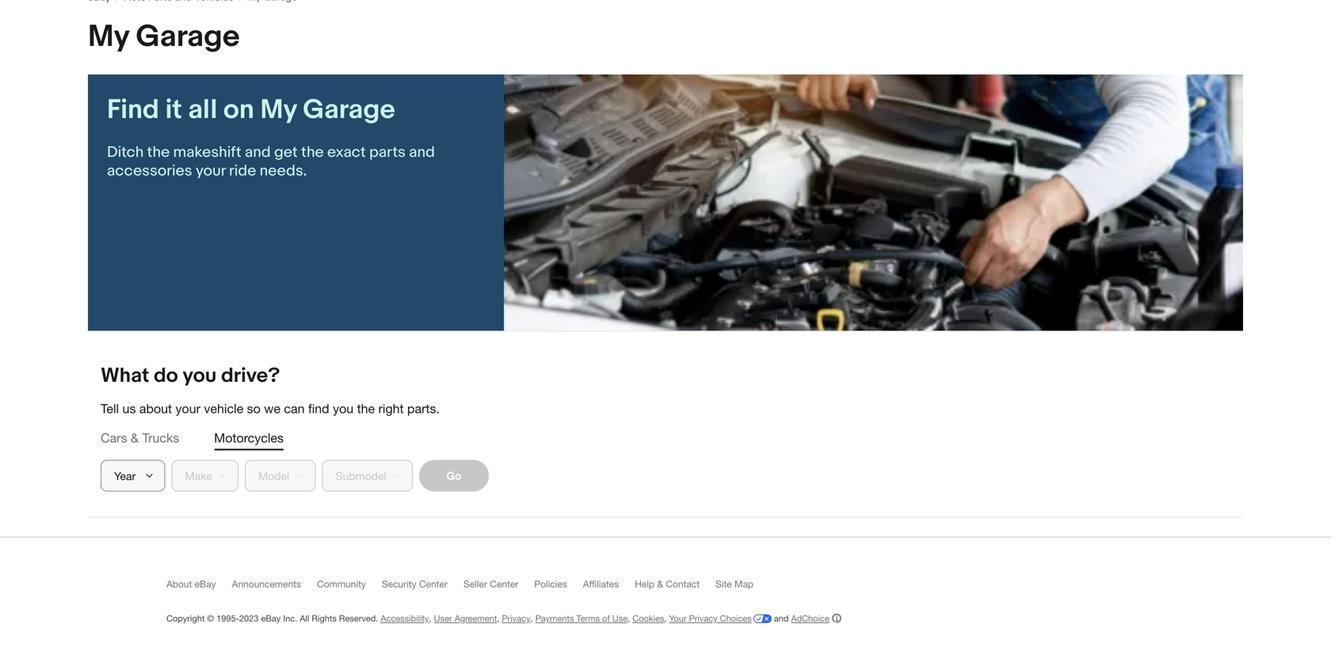 Task type: vqa. For each thing, say whether or not it's contained in the screenshot.
third the , from the left
yes



Task type: describe. For each thing, give the bounding box(es) containing it.
accessories
[[107, 162, 192, 180]]

parts.
[[407, 401, 440, 416]]

my garage
[[88, 19, 240, 55]]

1 horizontal spatial ebay
[[261, 613, 281, 624]]

community link
[[317, 579, 382, 597]]

of
[[602, 613, 610, 624]]

your inside ditch the makeshift and get the exact parts and accessories your ride needs.
[[196, 162, 226, 180]]

ditch
[[107, 143, 144, 162]]

1 horizontal spatial my
[[260, 93, 297, 126]]

announcements link
[[232, 579, 317, 597]]

1 horizontal spatial and
[[409, 143, 435, 162]]

3 , from the left
[[530, 613, 533, 624]]

parts
[[369, 143, 406, 162]]

community
[[317, 579, 366, 590]]

2 horizontal spatial and
[[774, 613, 789, 624]]

inc.
[[283, 613, 297, 624]]

adchoice
[[791, 613, 829, 624]]

copyright © 1995-2023 ebay inc. all rights reserved. accessibility , user agreement , privacy , payments terms of use , cookies , your privacy choices
[[166, 613, 752, 624]]

what
[[101, 364, 149, 388]]

all
[[188, 93, 217, 126]]

user
[[434, 613, 452, 624]]

center for security center
[[419, 579, 448, 590]]

0 horizontal spatial and
[[245, 143, 271, 162]]

site map link
[[715, 579, 769, 597]]

cookies link
[[632, 613, 664, 624]]

security center
[[382, 579, 448, 590]]

do
[[154, 364, 178, 388]]

contact
[[666, 579, 700, 590]]

seller center
[[463, 579, 518, 590]]

affiliates
[[583, 579, 619, 590]]

seller
[[463, 579, 487, 590]]

so
[[247, 401, 261, 416]]

tab list inside 'my garage' main content
[[101, 429, 1230, 447]]

1 privacy from the left
[[502, 613, 530, 624]]

cookies
[[632, 613, 664, 624]]

accessibility
[[381, 613, 429, 624]]

go button
[[419, 460, 489, 492]]

2 , from the left
[[497, 613, 499, 624]]

tell
[[101, 401, 119, 416]]

1 , from the left
[[429, 613, 431, 624]]

it
[[165, 93, 182, 126]]

ride
[[229, 162, 256, 180]]

0 horizontal spatial you
[[183, 364, 217, 388]]

makeshift
[[173, 143, 241, 162]]

0 horizontal spatial my
[[88, 19, 129, 55]]

cars & trucks
[[101, 431, 179, 445]]

about ebay
[[166, 579, 216, 590]]

agreement
[[455, 613, 497, 624]]

user agreement link
[[434, 613, 497, 624]]

site
[[715, 579, 732, 590]]

affiliates link
[[583, 579, 635, 597]]

your privacy choices link
[[669, 613, 772, 624]]

1 vertical spatial your
[[176, 401, 200, 416]]

us
[[122, 401, 136, 416]]



Task type: locate. For each thing, give the bounding box(es) containing it.
and adchoice
[[772, 613, 829, 624]]

1 vertical spatial &
[[657, 579, 663, 590]]

the left "right"
[[357, 401, 375, 416]]

needs.
[[260, 162, 307, 180]]

& inside tab list
[[131, 431, 139, 445]]

0 horizontal spatial ebay
[[195, 579, 216, 590]]

0 horizontal spatial center
[[419, 579, 448, 590]]

center for seller center
[[490, 579, 518, 590]]

the right "get"
[[301, 143, 324, 162]]

center inside security center link
[[419, 579, 448, 590]]

1 horizontal spatial you
[[333, 401, 353, 416]]

& for help
[[657, 579, 663, 590]]

2 center from the left
[[490, 579, 518, 590]]

vehicle
[[204, 401, 243, 416]]

2023
[[239, 613, 259, 624]]

find
[[107, 93, 159, 126]]

garage up it
[[136, 19, 240, 55]]

4 , from the left
[[628, 613, 630, 624]]

ebay left the inc.
[[261, 613, 281, 624]]

the right ditch
[[147, 143, 170, 162]]

trucks
[[142, 431, 179, 445]]

security
[[382, 579, 416, 590]]

ebay right the about at the left
[[195, 579, 216, 590]]

policies link
[[534, 579, 583, 597]]

map
[[734, 579, 753, 590]]

copyright
[[166, 613, 205, 624]]

1 horizontal spatial center
[[490, 579, 518, 590]]

accessibility link
[[381, 613, 429, 624]]

1 vertical spatial garage
[[303, 93, 395, 126]]

& right help
[[657, 579, 663, 590]]

your
[[669, 613, 687, 624]]

find
[[308, 401, 329, 416]]

0 vertical spatial &
[[131, 431, 139, 445]]

payments
[[535, 613, 574, 624]]

exact
[[327, 143, 366, 162]]

and
[[245, 143, 271, 162], [409, 143, 435, 162], [774, 613, 789, 624]]

help
[[635, 579, 655, 590]]

terms
[[576, 613, 600, 624]]

tab list containing cars & trucks
[[101, 429, 1230, 447]]

the
[[147, 143, 170, 162], [301, 143, 324, 162], [357, 401, 375, 416]]

ditch the makeshift and get the exact parts and accessories your ride needs.
[[107, 143, 435, 180]]

0 horizontal spatial the
[[147, 143, 170, 162]]

my garage main content
[[75, 0, 1256, 518]]

center inside seller center link
[[490, 579, 518, 590]]

your left ride
[[196, 162, 226, 180]]

you right "find"
[[333, 401, 353, 416]]

you right do
[[183, 364, 217, 388]]

tell us about your vehicle so we can find you the right parts.
[[101, 401, 440, 416]]

your right about in the left bottom of the page
[[176, 401, 200, 416]]

use
[[612, 613, 628, 624]]

on
[[223, 93, 254, 126]]

adchoice link
[[791, 613, 841, 624]]

1 vertical spatial my
[[260, 93, 297, 126]]

privacy
[[502, 613, 530, 624], [689, 613, 718, 624]]

©
[[207, 613, 214, 624]]

payments terms of use link
[[535, 613, 628, 624]]

, left payments
[[530, 613, 533, 624]]

drive?
[[221, 364, 280, 388]]

, left 'privacy' "link"
[[497, 613, 499, 624]]

motorcycles
[[214, 431, 284, 445]]

1 horizontal spatial the
[[301, 143, 324, 162]]

my right on
[[260, 93, 297, 126]]

all
[[300, 613, 309, 624]]

site map
[[715, 579, 753, 590]]

get
[[274, 143, 298, 162]]

1 horizontal spatial &
[[657, 579, 663, 590]]

2 privacy from the left
[[689, 613, 718, 624]]

1995-
[[216, 613, 239, 624]]

security center link
[[382, 579, 463, 597]]

rights
[[312, 613, 337, 624]]

& for cars
[[131, 431, 139, 445]]

and right parts
[[409, 143, 435, 162]]

tab list
[[101, 429, 1230, 447]]

0 horizontal spatial privacy
[[502, 613, 530, 624]]

0 horizontal spatial &
[[131, 431, 139, 445]]

5 , from the left
[[664, 613, 667, 624]]

0 vertical spatial garage
[[136, 19, 240, 55]]

0 vertical spatial ebay
[[195, 579, 216, 590]]

1 horizontal spatial privacy
[[689, 613, 718, 624]]

announcements
[[232, 579, 301, 590]]

center
[[419, 579, 448, 590], [490, 579, 518, 590]]

2 horizontal spatial the
[[357, 401, 375, 416]]

0 vertical spatial my
[[88, 19, 129, 55]]

garage
[[136, 19, 240, 55], [303, 93, 395, 126]]

& right cars
[[131, 431, 139, 445]]

privacy link
[[502, 613, 530, 624]]

about
[[166, 579, 192, 590]]

go
[[446, 469, 462, 482]]

1 center from the left
[[419, 579, 448, 590]]

reserved.
[[339, 613, 378, 624]]

right
[[378, 401, 404, 416]]

1 vertical spatial ebay
[[261, 613, 281, 624]]

&
[[131, 431, 139, 445], [657, 579, 663, 590]]

garage up exact
[[303, 93, 395, 126]]

ebay
[[195, 579, 216, 590], [261, 613, 281, 624]]

and left "get"
[[245, 143, 271, 162]]

, left your
[[664, 613, 667, 624]]

privacy right your
[[689, 613, 718, 624]]

center right security
[[419, 579, 448, 590]]

you
[[183, 364, 217, 388], [333, 401, 353, 416]]

1 horizontal spatial garage
[[303, 93, 395, 126]]

privacy down seller center link
[[502, 613, 530, 624]]

, left user
[[429, 613, 431, 624]]

0 vertical spatial your
[[196, 162, 226, 180]]

my
[[88, 19, 129, 55], [260, 93, 297, 126]]

help & contact
[[635, 579, 700, 590]]

my up find
[[88, 19, 129, 55]]

0 vertical spatial you
[[183, 364, 217, 388]]

center right 'seller'
[[490, 579, 518, 590]]

choices
[[720, 613, 752, 624]]

about ebay link
[[166, 579, 232, 597]]

your
[[196, 162, 226, 180], [176, 401, 200, 416]]

0 horizontal spatial garage
[[136, 19, 240, 55]]

,
[[429, 613, 431, 624], [497, 613, 499, 624], [530, 613, 533, 624], [628, 613, 630, 624], [664, 613, 667, 624]]

help & contact link
[[635, 579, 715, 597]]

, left cookies
[[628, 613, 630, 624]]

what do you drive?
[[101, 364, 280, 388]]

and left adchoice
[[774, 613, 789, 624]]

can
[[284, 401, 305, 416]]

find it all on my garage
[[107, 93, 395, 126]]

policies
[[534, 579, 567, 590]]

1 vertical spatial you
[[333, 401, 353, 416]]

we
[[264, 401, 280, 416]]

cars
[[101, 431, 127, 445]]

about
[[139, 401, 172, 416]]

seller center link
[[463, 579, 534, 597]]



